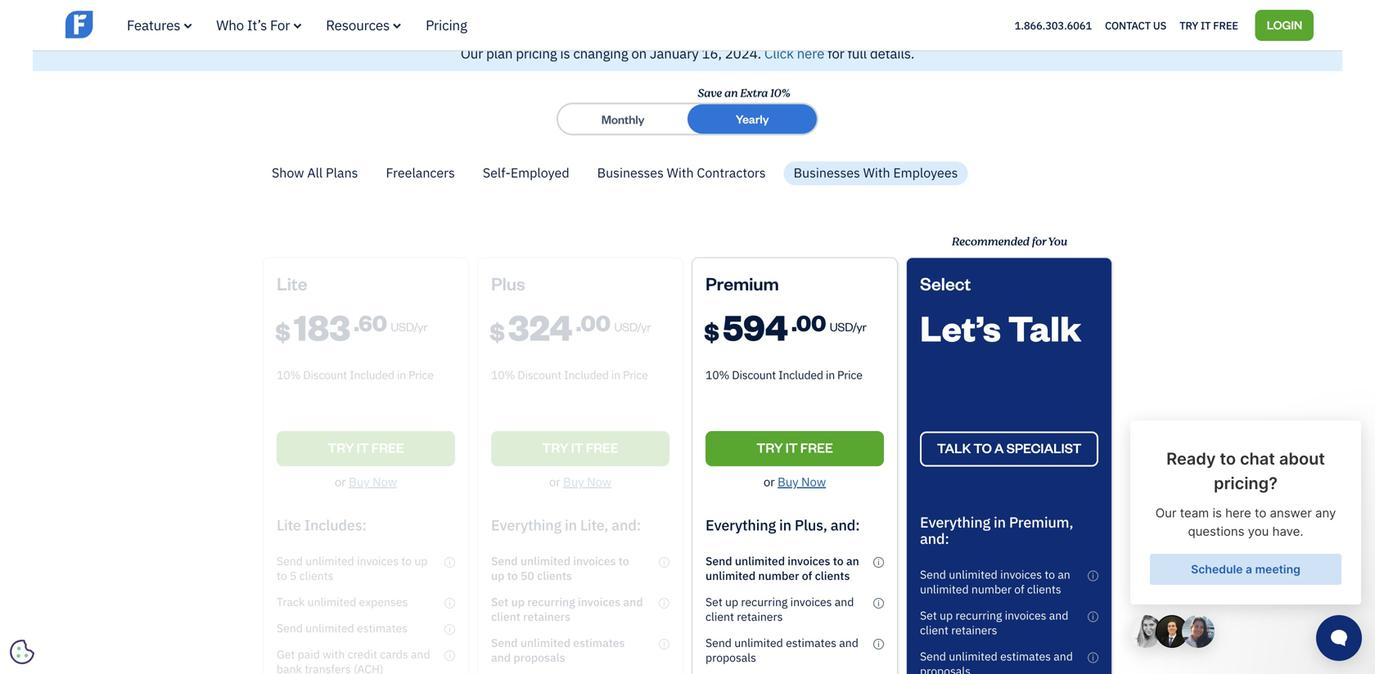 Task type: locate. For each thing, give the bounding box(es) containing it.
plus,
[[795, 516, 828, 535]]

let's talk
[[921, 304, 1082, 350]]

set for everything in plus, and:
[[706, 595, 723, 610]]

0 horizontal spatial recurring
[[742, 595, 788, 610]]

full
[[848, 44, 867, 62]]

client for everything in premium, and:
[[921, 623, 949, 638]]

show all plans
[[272, 164, 358, 181]]

number
[[759, 569, 800, 584], [972, 582, 1012, 597]]

i
[[878, 558, 880, 568], [1093, 571, 1095, 581], [878, 599, 880, 609], [1093, 612, 1095, 622], [878, 639, 880, 650], [1093, 653, 1095, 663]]

retainers
[[737, 610, 783, 625], [952, 623, 998, 638]]

0 horizontal spatial number
[[759, 569, 800, 584]]

0 vertical spatial 10%
[[770, 85, 790, 102]]

talk
[[1008, 304, 1082, 350], [937, 440, 972, 457]]

set for everything in premium, and:
[[921, 608, 938, 624]]

and
[[835, 595, 854, 610], [1050, 608, 1069, 624], [840, 636, 859, 651], [1054, 649, 1074, 665]]

0 horizontal spatial everything
[[706, 516, 776, 535]]

send
[[706, 554, 733, 569], [921, 567, 947, 583], [706, 636, 732, 651], [921, 649, 947, 665]]

2 horizontal spatial to
[[1045, 567, 1056, 583]]

now
[[802, 474, 826, 490]]

in left price
[[826, 368, 835, 383]]

login link
[[1256, 10, 1314, 41]]

1 horizontal spatial proposals
[[921, 664, 971, 675]]

clients down premium,
[[1028, 582, 1062, 597]]

send unlimited invoices to an unlimited number of clients
[[706, 554, 860, 584], [921, 567, 1071, 597]]

2 with from the left
[[864, 164, 891, 181]]

set up recurring invoices and client retainers
[[706, 595, 854, 625], [921, 608, 1069, 638]]

1 horizontal spatial number
[[972, 582, 1012, 597]]

number down everything in premium, and: on the right of the page
[[972, 582, 1012, 597]]

10%
[[770, 85, 790, 102], [706, 368, 730, 383]]

2 businesses from the left
[[794, 164, 861, 181]]

1 businesses from the left
[[598, 164, 664, 181]]

retainers for premium,
[[952, 623, 998, 638]]

send unlimited estimates and proposals for plus,
[[706, 636, 859, 666]]

1 horizontal spatial an
[[847, 554, 860, 569]]

plans
[[326, 164, 358, 181]]

of down everything in premium, and: on the right of the page
[[1015, 582, 1025, 597]]

an right "save"
[[724, 85, 738, 102]]

0 horizontal spatial and:
[[831, 516, 860, 535]]

1 vertical spatial try
[[757, 439, 783, 457]]

0 horizontal spatial proposals
[[706, 651, 757, 666]]

send unlimited estimates and proposals
[[706, 636, 859, 666], [921, 649, 1074, 675]]

recurring for premium,
[[956, 608, 1003, 624]]

login
[[1268, 17, 1303, 32]]

send unlimited invoices to an unlimited number of clients down everything in plus, and: in the bottom right of the page
[[706, 554, 860, 584]]

2 horizontal spatial an
[[1058, 567, 1071, 583]]

1 horizontal spatial in
[[826, 368, 835, 383]]

recurring for plus,
[[742, 595, 788, 610]]

estimates for plus,
[[786, 636, 837, 651]]

employees
[[894, 164, 959, 181]]

try it free
[[757, 439, 833, 457]]

talk to a specialist link
[[921, 432, 1099, 467]]

to down everything in plus, and: in the bottom right of the page
[[833, 554, 844, 569]]

buy
[[778, 474, 799, 490]]

premium,
[[1010, 513, 1074, 532]]

our plan pricing is changing on january 16, 2024. click here for full details.
[[461, 44, 915, 62]]

1 horizontal spatial recurring
[[956, 608, 1003, 624]]

in left premium,
[[994, 513, 1006, 532]]

buy now link
[[778, 474, 826, 490]]

1 horizontal spatial clients
[[1028, 582, 1062, 597]]

send unlimited estimates and proposals for premium,
[[921, 649, 1074, 675]]

with for contractors
[[667, 164, 694, 181]]

1.866.303.6061 link
[[1015, 18, 1092, 32]]

try it free link
[[1180, 15, 1239, 36]]

estimates
[[786, 636, 837, 651], [1001, 649, 1052, 665]]

in for everything in premium, and:
[[994, 513, 1006, 532]]

number for plus,
[[759, 569, 800, 584]]

1 horizontal spatial everything
[[921, 513, 991, 532]]

in
[[826, 368, 835, 383], [994, 513, 1006, 532], [780, 516, 792, 535]]

set
[[706, 595, 723, 610], [921, 608, 938, 624]]

set up recurring invoices and client retainers for premium,
[[921, 608, 1069, 638]]

0 horizontal spatial businesses
[[598, 164, 664, 181]]

included
[[779, 368, 824, 383]]

1 horizontal spatial set up recurring invoices and client retainers
[[921, 608, 1069, 638]]

in inside everything in premium, and:
[[994, 513, 1006, 532]]

1 vertical spatial 10%
[[706, 368, 730, 383]]

0 horizontal spatial client
[[706, 610, 735, 625]]

.00
[[792, 308, 827, 337]]

let's
[[921, 304, 1002, 350]]

employed
[[511, 164, 570, 181]]

0 horizontal spatial retainers
[[737, 610, 783, 625]]

invoices
[[788, 554, 831, 569], [1001, 567, 1043, 583], [791, 595, 832, 610], [1005, 608, 1047, 624]]

1 horizontal spatial talk
[[1008, 304, 1082, 350]]

freshbooks logo image
[[66, 9, 192, 40]]

on
[[632, 44, 647, 62]]

contact us link
[[1106, 15, 1167, 36]]

pricing
[[516, 44, 557, 62]]

0 vertical spatial free
[[1214, 18, 1239, 32]]

1 horizontal spatial up
[[940, 608, 953, 624]]

talk to a specialist
[[937, 440, 1082, 457]]

details.
[[870, 44, 915, 62]]

10% right extra
[[770, 85, 790, 102]]

features
[[127, 16, 180, 34]]

1 horizontal spatial free
[[1214, 18, 1239, 32]]

16,
[[702, 44, 722, 62]]

and:
[[831, 516, 860, 535], [921, 529, 950, 549]]

resources link
[[326, 16, 401, 34]]

an
[[724, 85, 738, 102], [847, 554, 860, 569], [1058, 567, 1071, 583]]

everything inside everything in premium, and:
[[921, 513, 991, 532]]

0 vertical spatial try
[[1180, 18, 1199, 32]]

1 with from the left
[[667, 164, 694, 181]]

0 horizontal spatial up
[[726, 595, 739, 610]]

1 vertical spatial free
[[801, 439, 833, 457]]

in left plus,
[[780, 516, 792, 535]]

an for everything in plus, and:
[[847, 554, 860, 569]]

0 horizontal spatial to
[[833, 554, 844, 569]]

clients down plus,
[[815, 569, 850, 584]]

discount
[[732, 368, 776, 383]]

0 horizontal spatial set
[[706, 595, 723, 610]]

1 vertical spatial talk
[[937, 440, 972, 457]]

1 horizontal spatial send unlimited estimates and proposals
[[921, 649, 1074, 675]]

up
[[726, 595, 739, 610], [940, 608, 953, 624]]

.00 usd/yr
[[792, 308, 867, 337]]

cookie preferences image
[[10, 640, 34, 665]]

0 horizontal spatial try
[[757, 439, 783, 457]]

1 horizontal spatial client
[[921, 623, 949, 638]]

client
[[706, 610, 735, 625], [921, 623, 949, 638]]

to down premium,
[[1045, 567, 1056, 583]]

businesses
[[598, 164, 664, 181], [794, 164, 861, 181]]

1 horizontal spatial try
[[1180, 18, 1199, 32]]

self-
[[483, 164, 511, 181]]

an down premium,
[[1058, 567, 1071, 583]]

freelancers
[[386, 164, 455, 181]]

try for try it free
[[1180, 18, 1199, 32]]

save
[[698, 85, 722, 102]]

0 horizontal spatial send unlimited invoices to an unlimited number of clients
[[706, 554, 860, 584]]

clients
[[815, 569, 850, 584], [1028, 582, 1062, 597]]

and: for everything in premium, and:
[[921, 529, 950, 549]]

free for try it free
[[1214, 18, 1239, 32]]

free
[[1214, 18, 1239, 32], [801, 439, 833, 457]]

plan
[[486, 44, 513, 62]]

of down plus,
[[802, 569, 813, 584]]

1 horizontal spatial 10%
[[770, 85, 790, 102]]

0 horizontal spatial send unlimited estimates and proposals
[[706, 636, 859, 666]]

and: inside everything in premium, and:
[[921, 529, 950, 549]]

0 horizontal spatial free
[[801, 439, 833, 457]]

of
[[802, 569, 813, 584], [1015, 582, 1025, 597]]

send unlimited invoices to an unlimited number of clients down everything in premium, and: on the right of the page
[[921, 567, 1071, 597]]

to left a
[[974, 440, 992, 457]]

1 horizontal spatial of
[[1015, 582, 1025, 597]]

1 horizontal spatial and:
[[921, 529, 950, 549]]

try it free
[[1180, 18, 1239, 32]]

1 horizontal spatial with
[[864, 164, 891, 181]]

recurring
[[742, 595, 788, 610], [956, 608, 1003, 624]]

0 horizontal spatial set up recurring invoices and client retainers
[[706, 595, 854, 625]]

0 horizontal spatial estimates
[[786, 636, 837, 651]]

with left contractors
[[667, 164, 694, 181]]

save an extra 10%
[[698, 85, 790, 102]]

1 horizontal spatial send unlimited invoices to an unlimited number of clients
[[921, 567, 1071, 597]]

10% discount included in price
[[706, 368, 863, 383]]

january
[[650, 44, 699, 62]]

of for plus,
[[802, 569, 813, 584]]

an down everything in plus, and: in the bottom right of the page
[[847, 554, 860, 569]]

1 horizontal spatial set
[[921, 608, 938, 624]]

0 horizontal spatial of
[[802, 569, 813, 584]]

to
[[974, 440, 992, 457], [833, 554, 844, 569], [1045, 567, 1056, 583]]

0 horizontal spatial in
[[780, 516, 792, 535]]

1 horizontal spatial retainers
[[952, 623, 998, 638]]

10% left discount
[[706, 368, 730, 383]]

everything
[[921, 513, 991, 532], [706, 516, 776, 535]]

1.866.303.6061
[[1015, 18, 1092, 32]]

0 horizontal spatial clients
[[815, 569, 850, 584]]

number for premium,
[[972, 582, 1012, 597]]

1 horizontal spatial estimates
[[1001, 649, 1052, 665]]

2 horizontal spatial in
[[994, 513, 1006, 532]]

1 horizontal spatial businesses
[[794, 164, 861, 181]]

0 horizontal spatial 10%
[[706, 368, 730, 383]]

number down everything in plus, and: in the bottom right of the page
[[759, 569, 800, 584]]

with left employees
[[864, 164, 891, 181]]

0 horizontal spatial with
[[667, 164, 694, 181]]



Task type: describe. For each thing, give the bounding box(es) containing it.
1 horizontal spatial to
[[974, 440, 992, 457]]

click
[[765, 44, 794, 62]]

up for everything in premium, and:
[[940, 608, 953, 624]]

set up recurring invoices and client retainers for plus,
[[706, 595, 854, 625]]

who it's for
[[216, 16, 290, 34]]

or buy now
[[764, 474, 826, 490]]

everything for everything in plus, and:
[[706, 516, 776, 535]]

price
[[838, 368, 863, 383]]

everything in plus, and:
[[706, 516, 860, 535]]

clients for everything in premium, and:
[[1028, 582, 1062, 597]]

to for everything in plus, and:
[[833, 554, 844, 569]]

and: for everything in plus, and:
[[831, 516, 860, 535]]

our
[[461, 44, 483, 62]]

extra
[[740, 85, 768, 102]]

cookie consent banner dialog
[[12, 473, 258, 663]]

pricing link
[[426, 16, 467, 34]]

retainers for plus,
[[737, 610, 783, 625]]

us
[[1154, 18, 1167, 32]]

or
[[764, 474, 775, 490]]

select
[[921, 272, 971, 295]]

estimates for premium,
[[1001, 649, 1052, 665]]

resources
[[326, 16, 390, 34]]

premium
[[706, 272, 779, 295]]

of for premium,
[[1015, 582, 1025, 597]]

here
[[797, 44, 825, 62]]

up for everything in plus, and:
[[726, 595, 739, 610]]

0 horizontal spatial an
[[724, 85, 738, 102]]

0 horizontal spatial talk
[[937, 440, 972, 457]]

self-employed
[[483, 164, 570, 181]]

a
[[995, 440, 1005, 457]]

businesses for businesses with employees
[[794, 164, 861, 181]]

show
[[272, 164, 304, 181]]

businesses with employees
[[794, 164, 959, 181]]

try for try it free
[[757, 439, 783, 457]]

features link
[[127, 16, 192, 34]]

is
[[560, 44, 570, 62]]

it's
[[247, 16, 267, 34]]

proposals for everything in plus, and:
[[706, 651, 757, 666]]

0 vertical spatial talk
[[1008, 304, 1082, 350]]

contractors
[[697, 164, 766, 181]]

it
[[1201, 18, 1212, 32]]

clients for everything in plus, and:
[[815, 569, 850, 584]]

free for try it free
[[801, 439, 833, 457]]

with for employees
[[864, 164, 891, 181]]

in for everything in plus, and:
[[780, 516, 792, 535]]

pricing
[[426, 16, 467, 34]]

proposals for everything in premium, and:
[[921, 664, 971, 675]]

send unlimited invoices to an unlimited number of clients for plus,
[[706, 554, 860, 584]]

try it free link
[[706, 432, 884, 467]]

who
[[216, 16, 244, 34]]

businesses for businesses with contractors
[[598, 164, 664, 181]]

changing
[[574, 44, 629, 62]]

for
[[828, 44, 845, 62]]

client for everything in plus, and:
[[706, 610, 735, 625]]

contact us
[[1106, 18, 1167, 32]]

all
[[307, 164, 323, 181]]

specialist
[[1007, 440, 1082, 457]]

businesses with contractors
[[598, 164, 766, 181]]

click here link
[[765, 44, 825, 62]]

usd/yr
[[830, 319, 867, 334]]

to for everything in premium, and:
[[1045, 567, 1056, 583]]

who it's for link
[[216, 16, 302, 34]]

$
[[704, 316, 720, 347]]

everything for everything in premium, and:
[[921, 513, 991, 532]]

contact
[[1106, 18, 1151, 32]]

an for everything in premium, and:
[[1058, 567, 1071, 583]]

for
[[270, 16, 290, 34]]

2024.
[[725, 44, 762, 62]]

everything in premium, and:
[[921, 513, 1074, 549]]

it
[[786, 439, 798, 457]]

send unlimited invoices to an unlimited number of clients for premium,
[[921, 567, 1071, 597]]



Task type: vqa. For each thing, say whether or not it's contained in the screenshot.
try to the bottom
yes



